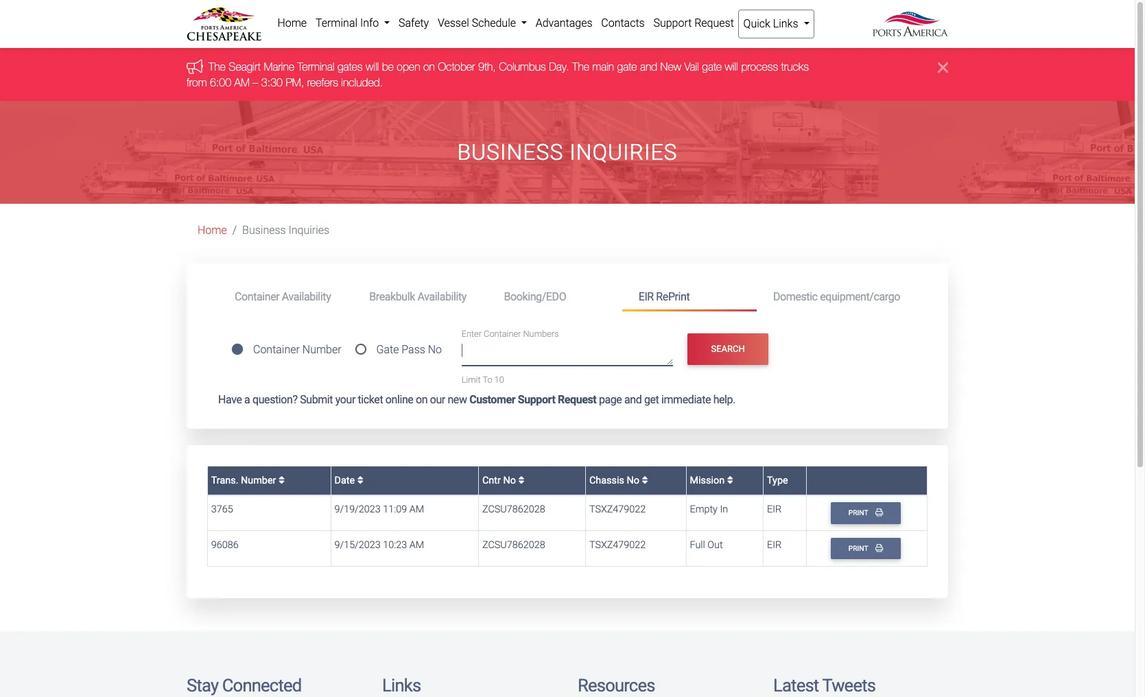 Task type: vqa. For each thing, say whether or not it's contained in the screenshot.
top 'Ports'
no



Task type: describe. For each thing, give the bounding box(es) containing it.
1 vertical spatial home link
[[198, 224, 227, 237]]

limit to 10
[[462, 375, 504, 385]]

close image
[[938, 59, 949, 76]]

gate
[[376, 343, 399, 356]]

have a question? submit your ticket online on our new customer support request page and get immediate help.
[[218, 393, 736, 406]]

quick
[[744, 17, 771, 30]]

vessel schedule
[[438, 16, 519, 30]]

2 the from the left
[[572, 61, 590, 73]]

a
[[244, 393, 250, 406]]

0 horizontal spatial business
[[242, 224, 286, 237]]

marine
[[264, 61, 295, 73]]

the seagirt marine terminal gates will be open on october 9th, columbus day. the main gate and new vail gate will process trucks from 6:00 am – 3:30 pm, reefers included.
[[187, 61, 809, 88]]

chassis no
[[590, 475, 642, 486]]

pass
[[402, 343, 425, 356]]

terminal info
[[316, 16, 382, 30]]

no for chassis no
[[627, 475, 640, 486]]

tweets
[[823, 675, 876, 696]]

domestic equipment/cargo link
[[757, 284, 917, 310]]

6:00
[[210, 76, 231, 88]]

connected
[[222, 675, 302, 696]]

search button
[[688, 334, 769, 365]]

equipment/cargo
[[820, 290, 900, 303]]

full
[[690, 539, 705, 551]]

safety
[[399, 16, 429, 30]]

advantages link
[[531, 10, 597, 37]]

full out
[[690, 539, 723, 551]]

pm,
[[286, 76, 304, 88]]

0 vertical spatial terminal
[[316, 16, 358, 30]]

0 vertical spatial business
[[457, 139, 564, 165]]

breakbulk availability link
[[353, 284, 488, 310]]

sort image for mission
[[727, 475, 733, 485]]

1 horizontal spatial links
[[773, 17, 799, 30]]

enter container numbers
[[462, 329, 559, 339]]

1 vertical spatial on
[[416, 393, 428, 406]]

container availability
[[235, 290, 331, 303]]

schedule
[[472, 16, 516, 30]]

1 horizontal spatial request
[[695, 16, 734, 30]]

9/15/2023 10:23 am
[[335, 539, 424, 551]]

sort image for chassis no
[[642, 475, 648, 485]]

gates
[[338, 61, 363, 73]]

vessel
[[438, 16, 469, 30]]

open
[[397, 61, 420, 73]]

reprint
[[656, 290, 690, 303]]

0 horizontal spatial no
[[428, 343, 442, 356]]

type
[[767, 475, 788, 486]]

sort image for trans. number
[[279, 475, 285, 485]]

stay
[[187, 675, 218, 696]]

day.
[[549, 61, 569, 73]]

trans. number
[[211, 475, 279, 486]]

quick links link
[[739, 10, 815, 38]]

number for trans. number
[[241, 475, 276, 486]]

11:09
[[383, 504, 407, 516]]

1 will from the left
[[366, 61, 379, 73]]

safety link
[[394, 10, 433, 37]]

limit
[[462, 375, 481, 385]]

sort image for date
[[357, 475, 364, 485]]

ticket
[[358, 393, 383, 406]]

info
[[360, 16, 379, 30]]

in
[[720, 504, 728, 516]]

date
[[335, 475, 357, 486]]

print for in
[[849, 509, 870, 518]]

from
[[187, 76, 207, 88]]

container number
[[253, 343, 342, 356]]

2 will from the left
[[725, 61, 738, 73]]

booking/edo
[[504, 290, 566, 303]]

cntr no link
[[482, 475, 525, 486]]

am for 9/19/2023 11:09 am
[[410, 504, 424, 516]]

support request
[[654, 16, 734, 30]]

reefers
[[307, 76, 338, 88]]

9/19/2023 11:09 am
[[335, 504, 424, 516]]

vessel schedule link
[[433, 10, 531, 37]]

advantages
[[536, 16, 593, 30]]

0 vertical spatial eir
[[639, 290, 654, 303]]

be
[[382, 61, 394, 73]]

have
[[218, 393, 242, 406]]

terminal inside 'the seagirt marine terminal gates will be open on october 9th, columbus day. the main gate and new vail gate will process trucks from 6:00 am – 3:30 pm, reefers included.'
[[298, 61, 335, 73]]

domestic
[[773, 290, 818, 303]]

cntr no
[[482, 475, 519, 486]]

new
[[448, 393, 467, 406]]

mission link
[[690, 475, 733, 486]]

1 gate from the left
[[617, 61, 637, 73]]

0 vertical spatial inquiries
[[570, 139, 678, 165]]

customer
[[470, 393, 516, 406]]

96086
[[211, 539, 239, 551]]

container for container number
[[253, 343, 300, 356]]

mission
[[690, 475, 727, 486]]

3765
[[211, 504, 233, 516]]

october
[[438, 61, 475, 73]]

trucks
[[781, 61, 809, 73]]

seagirt
[[229, 61, 261, 73]]

empty
[[690, 504, 718, 516]]

1 vertical spatial container
[[484, 329, 521, 339]]

booking/edo link
[[488, 284, 622, 310]]

–
[[253, 76, 258, 88]]

trans.
[[211, 475, 238, 486]]

0 vertical spatial support
[[654, 16, 692, 30]]

latest tweets
[[774, 675, 876, 696]]

am inside 'the seagirt marine terminal gates will be open on october 9th, columbus day. the main gate and new vail gate will process trucks from 6:00 am – 3:30 pm, reefers included.'
[[234, 76, 250, 88]]



Task type: locate. For each thing, give the bounding box(es) containing it.
eir reprint
[[639, 290, 690, 303]]

quick links
[[744, 17, 801, 30]]

0 horizontal spatial the
[[209, 61, 226, 73]]

1 tsxz479022 from the top
[[590, 504, 646, 516]]

sort image up 9/19/2023 at left
[[357, 475, 364, 485]]

1 horizontal spatial home link
[[273, 10, 311, 37]]

0 horizontal spatial support
[[518, 393, 556, 406]]

support up 'new' on the top of page
[[654, 16, 692, 30]]

and
[[640, 61, 658, 73], [625, 393, 642, 406]]

and left 'new' on the top of page
[[640, 61, 658, 73]]

support request link
[[649, 10, 739, 37]]

4 sort image from the left
[[642, 475, 648, 485]]

print image
[[876, 509, 883, 517], [876, 544, 883, 552]]

contacts
[[601, 16, 645, 30]]

0 horizontal spatial links
[[382, 675, 421, 696]]

terminal up reefers
[[298, 61, 335, 73]]

10:23
[[383, 539, 407, 551]]

sort image right trans.
[[279, 475, 285, 485]]

am for 9/15/2023 10:23 am
[[410, 539, 424, 551]]

1 print link from the top
[[831, 503, 901, 524]]

print for out
[[849, 544, 870, 553]]

container for container availability
[[235, 290, 280, 303]]

1 vertical spatial business inquiries
[[242, 224, 330, 237]]

1 print image from the top
[[876, 509, 883, 517]]

0 vertical spatial print link
[[831, 503, 901, 524]]

process
[[742, 61, 778, 73]]

availability inside "link"
[[418, 290, 467, 303]]

1 print from the top
[[849, 509, 870, 518]]

1 vertical spatial and
[[625, 393, 642, 406]]

0 vertical spatial and
[[640, 61, 658, 73]]

gate pass no
[[376, 343, 442, 356]]

main
[[593, 61, 614, 73]]

no right chassis
[[627, 475, 640, 486]]

enter
[[462, 329, 482, 339]]

sort image inside trans. number 'link'
[[279, 475, 285, 485]]

latest
[[774, 675, 819, 696]]

the right the day.
[[572, 61, 590, 73]]

2 vertical spatial container
[[253, 343, 300, 356]]

your
[[335, 393, 356, 406]]

number up "submit"
[[303, 343, 342, 356]]

home for bottommost home link
[[198, 224, 227, 237]]

1 vertical spatial links
[[382, 675, 421, 696]]

print
[[849, 509, 870, 518], [849, 544, 870, 553]]

container right enter
[[484, 329, 521, 339]]

1 horizontal spatial number
[[303, 343, 342, 356]]

0 horizontal spatial home
[[198, 224, 227, 237]]

sort image inside cntr no link
[[519, 475, 525, 485]]

gate right vail
[[702, 61, 722, 73]]

0 vertical spatial print
[[849, 509, 870, 518]]

0 vertical spatial am
[[234, 76, 250, 88]]

container up container number
[[235, 290, 280, 303]]

terminal left the info
[[316, 16, 358, 30]]

and inside 'the seagirt marine terminal gates will be open on october 9th, columbus day. the main gate and new vail gate will process trucks from 6:00 am – 3:30 pm, reefers included.'
[[640, 61, 658, 73]]

eir reprint link
[[622, 284, 757, 312]]

container up question?
[[253, 343, 300, 356]]

no right cntr
[[503, 475, 516, 486]]

date link
[[335, 475, 364, 486]]

0 vertical spatial print image
[[876, 509, 883, 517]]

9/19/2023
[[335, 504, 381, 516]]

1 vertical spatial support
[[518, 393, 556, 406]]

0 vertical spatial request
[[695, 16, 734, 30]]

0 vertical spatial container
[[235, 290, 280, 303]]

on inside 'the seagirt marine terminal gates will be open on october 9th, columbus day. the main gate and new vail gate will process trucks from 6:00 am – 3:30 pm, reefers included.'
[[423, 61, 435, 73]]

0 horizontal spatial home link
[[198, 224, 227, 237]]

sort image inside chassis no link
[[642, 475, 648, 485]]

am left "–"
[[234, 76, 250, 88]]

1 horizontal spatial business
[[457, 139, 564, 165]]

submit
[[300, 393, 333, 406]]

and left the "get"
[[625, 393, 642, 406]]

print link for empty in
[[831, 503, 901, 524]]

the
[[209, 61, 226, 73], [572, 61, 590, 73]]

0 horizontal spatial availability
[[282, 290, 331, 303]]

cntr
[[482, 475, 501, 486]]

9th,
[[478, 61, 496, 73]]

included.
[[341, 76, 383, 88]]

sort image for cntr no
[[519, 475, 525, 485]]

1 vertical spatial request
[[558, 393, 597, 406]]

home for rightmost home link
[[278, 16, 307, 30]]

contacts link
[[597, 10, 649, 37]]

0 vertical spatial home link
[[273, 10, 311, 37]]

2 availability from the left
[[418, 290, 467, 303]]

no
[[428, 343, 442, 356], [503, 475, 516, 486], [627, 475, 640, 486]]

customer support request link
[[470, 393, 597, 406]]

sort image up in at the bottom right of page
[[727, 475, 733, 485]]

am right 10:23
[[410, 539, 424, 551]]

gate right main
[[617, 61, 637, 73]]

eir for full out
[[767, 539, 782, 551]]

2 print link from the top
[[831, 538, 901, 560]]

tsxz479022 for full
[[590, 539, 646, 551]]

print image for full out
[[876, 544, 883, 552]]

availability for breakbulk availability
[[418, 290, 467, 303]]

the seagirt marine terminal gates will be open on october 9th, columbus day. the main gate and new vail gate will process trucks from 6:00 am – 3:30 pm, reefers included. link
[[187, 61, 809, 88]]

number for container number
[[303, 343, 342, 356]]

5 sort image from the left
[[727, 475, 733, 485]]

0 vertical spatial zcsu7862028
[[482, 504, 545, 516]]

support right customer
[[518, 393, 556, 406]]

1 horizontal spatial no
[[503, 475, 516, 486]]

empty in
[[690, 504, 728, 516]]

Enter Container Numbers text field
[[462, 342, 674, 366]]

get
[[644, 393, 659, 406]]

eir right "out"
[[767, 539, 782, 551]]

vail
[[685, 61, 699, 73]]

1 horizontal spatial gate
[[702, 61, 722, 73]]

1 horizontal spatial will
[[725, 61, 738, 73]]

terminal info link
[[311, 10, 394, 37]]

to
[[483, 375, 493, 385]]

business inquiries
[[457, 139, 678, 165], [242, 224, 330, 237]]

breakbulk
[[369, 290, 415, 303]]

0 vertical spatial tsxz479022
[[590, 504, 646, 516]]

1 zcsu7862028 from the top
[[482, 504, 545, 516]]

2 print from the top
[[849, 544, 870, 553]]

container availability link
[[218, 284, 353, 310]]

terminal
[[316, 16, 358, 30], [298, 61, 335, 73]]

columbus
[[499, 61, 546, 73]]

request left quick
[[695, 16, 734, 30]]

eir down the type
[[767, 504, 782, 516]]

1 vertical spatial print image
[[876, 544, 883, 552]]

availability up container number
[[282, 290, 331, 303]]

0 horizontal spatial request
[[558, 393, 597, 406]]

on right open
[[423, 61, 435, 73]]

1 horizontal spatial business inquiries
[[457, 139, 678, 165]]

sort image right chassis
[[642, 475, 648, 485]]

the seagirt marine terminal gates will be open on october 9th, columbus day. the main gate and new vail gate will process trucks from 6:00 am – 3:30 pm, reefers included. alert
[[0, 48, 1135, 101]]

1 horizontal spatial home
[[278, 16, 307, 30]]

1 sort image from the left
[[279, 475, 285, 485]]

out
[[708, 539, 723, 551]]

will left process
[[725, 61, 738, 73]]

2 print image from the top
[[876, 544, 883, 552]]

domestic equipment/cargo
[[773, 290, 900, 303]]

1 vertical spatial print
[[849, 544, 870, 553]]

no for cntr no
[[503, 475, 516, 486]]

am right 11:09
[[410, 504, 424, 516]]

zcsu7862028
[[482, 504, 545, 516], [482, 539, 545, 551]]

0 vertical spatial links
[[773, 17, 799, 30]]

container
[[235, 290, 280, 303], [484, 329, 521, 339], [253, 343, 300, 356]]

home link
[[273, 10, 311, 37], [198, 224, 227, 237]]

tsxz479022 for empty
[[590, 504, 646, 516]]

eir left reprint
[[639, 290, 654, 303]]

home
[[278, 16, 307, 30], [198, 224, 227, 237]]

zcsu7862028 for 9/19/2023 11:09 am
[[482, 504, 545, 516]]

print image for empty in
[[876, 509, 883, 517]]

availability for container availability
[[282, 290, 331, 303]]

print link for full out
[[831, 538, 901, 560]]

0 horizontal spatial business inquiries
[[242, 224, 330, 237]]

business
[[457, 139, 564, 165], [242, 224, 286, 237]]

stay connected
[[187, 675, 302, 696]]

chassis no link
[[590, 475, 648, 486]]

1 vertical spatial business
[[242, 224, 286, 237]]

10
[[495, 375, 504, 385]]

1 the from the left
[[209, 61, 226, 73]]

1 vertical spatial inquiries
[[289, 224, 330, 237]]

eir for empty in
[[767, 504, 782, 516]]

numbers
[[523, 329, 559, 339]]

1 availability from the left
[[282, 290, 331, 303]]

inquiries
[[570, 139, 678, 165], [289, 224, 330, 237]]

zcsu7862028 for 9/15/2023 10:23 am
[[482, 539, 545, 551]]

1 vertical spatial zcsu7862028
[[482, 539, 545, 551]]

1 horizontal spatial support
[[654, 16, 692, 30]]

on left our
[[416, 393, 428, 406]]

0 horizontal spatial inquiries
[[289, 224, 330, 237]]

1 horizontal spatial availability
[[418, 290, 467, 303]]

sort image inside "mission" link
[[727, 475, 733, 485]]

0 vertical spatial business inquiries
[[457, 139, 678, 165]]

1 vertical spatial number
[[241, 475, 276, 486]]

1 vertical spatial tsxz479022
[[590, 539, 646, 551]]

0 vertical spatial on
[[423, 61, 435, 73]]

sort image right cntr
[[519, 475, 525, 485]]

0 horizontal spatial will
[[366, 61, 379, 73]]

trans. number link
[[211, 475, 285, 486]]

0 vertical spatial home
[[278, 16, 307, 30]]

2 horizontal spatial no
[[627, 475, 640, 486]]

breakbulk availability
[[369, 290, 467, 303]]

1 vertical spatial terminal
[[298, 61, 335, 73]]

2 tsxz479022 from the top
[[590, 539, 646, 551]]

bullhorn image
[[187, 59, 209, 74]]

the up 6:00
[[209, 61, 226, 73]]

2 gate from the left
[[702, 61, 722, 73]]

availability up enter
[[418, 290, 467, 303]]

immediate
[[662, 393, 711, 406]]

3 sort image from the left
[[519, 475, 525, 485]]

0 vertical spatial number
[[303, 343, 342, 356]]

page
[[599, 393, 622, 406]]

2 sort image from the left
[[357, 475, 364, 485]]

2 zcsu7862028 from the top
[[482, 539, 545, 551]]

no right pass
[[428, 343, 442, 356]]

1 vertical spatial am
[[410, 504, 424, 516]]

1 vertical spatial print link
[[831, 538, 901, 560]]

request left the page
[[558, 393, 597, 406]]

on
[[423, 61, 435, 73], [416, 393, 428, 406]]

9/15/2023
[[335, 539, 381, 551]]

1 horizontal spatial inquiries
[[570, 139, 678, 165]]

will left be
[[366, 61, 379, 73]]

1 horizontal spatial the
[[572, 61, 590, 73]]

0 horizontal spatial number
[[241, 475, 276, 486]]

2 vertical spatial eir
[[767, 539, 782, 551]]

number right trans.
[[241, 475, 276, 486]]

1 vertical spatial eir
[[767, 504, 782, 516]]

2 vertical spatial am
[[410, 539, 424, 551]]

eir
[[639, 290, 654, 303], [767, 504, 782, 516], [767, 539, 782, 551]]

question?
[[253, 393, 298, 406]]

am
[[234, 76, 250, 88], [410, 504, 424, 516], [410, 539, 424, 551]]

1 vertical spatial home
[[198, 224, 227, 237]]

tsxz479022
[[590, 504, 646, 516], [590, 539, 646, 551]]

sort image inside date link
[[357, 475, 364, 485]]

0 horizontal spatial gate
[[617, 61, 637, 73]]

sort image
[[279, 475, 285, 485], [357, 475, 364, 485], [519, 475, 525, 485], [642, 475, 648, 485], [727, 475, 733, 485]]

our
[[430, 393, 445, 406]]

chassis
[[590, 475, 624, 486]]



